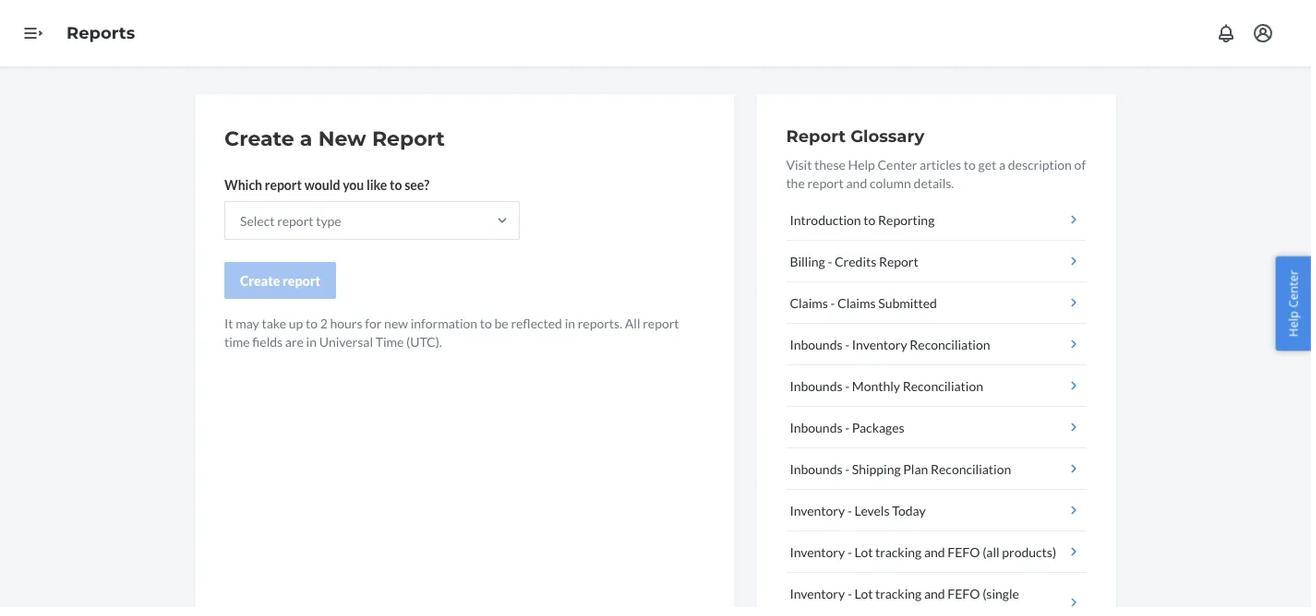Task type: describe. For each thing, give the bounding box(es) containing it.
monthly
[[852, 378, 900, 394]]

inventory - levels today button
[[786, 490, 1087, 532]]

open navigation image
[[22, 22, 44, 44]]

2 claims from the left
[[838, 295, 876, 311]]

report inside it may take up to 2 hours for new information to be reflected in reports. all report time fields are in universal time (utc).
[[643, 315, 679, 331]]

- for inbounds - shipping plan reconciliation
[[845, 461, 850, 477]]

these
[[814, 157, 846, 172]]

inbounds - monthly reconciliation button
[[786, 366, 1087, 407]]

inbounds - shipping plan reconciliation
[[790, 461, 1011, 477]]

the
[[786, 175, 805, 191]]

introduction to reporting
[[790, 212, 935, 228]]

inbounds - packages button
[[786, 407, 1087, 449]]

create for create a new report
[[224, 126, 294, 151]]

universal
[[319, 334, 373, 349]]

articles
[[920, 157, 961, 172]]

to inside visit these help center articles to get a description of the report and column details.
[[964, 157, 976, 172]]

and for inventory - lot tracking and fefo (single product)
[[924, 586, 945, 602]]

create report
[[240, 273, 320, 289]]

which report would you like to see?
[[224, 177, 429, 193]]

inventory - lot tracking and fefo (all products)
[[790, 544, 1056, 560]]

inventory for inventory - lot tracking and fefo (all products)
[[790, 544, 845, 560]]

and for inventory - lot tracking and fefo (all products)
[[924, 544, 945, 560]]

see?
[[405, 177, 429, 193]]

reports.
[[578, 315, 622, 331]]

center inside button
[[1285, 270, 1301, 308]]

and inside visit these help center articles to get a description of the report and column details.
[[846, 175, 867, 191]]

to left 2 at the left
[[306, 315, 318, 331]]

help inside visit these help center articles to get a description of the report and column details.
[[848, 157, 875, 172]]

billing - credits report button
[[786, 241, 1087, 283]]

take
[[262, 315, 286, 331]]

0 vertical spatial in
[[565, 315, 575, 331]]

help center
[[1285, 270, 1301, 337]]

open notifications image
[[1215, 22, 1237, 44]]

report for billing - credits report
[[879, 253, 918, 269]]

fefo for (all
[[948, 544, 980, 560]]

billing
[[790, 253, 825, 269]]

glossary
[[851, 126, 924, 146]]

inventory for inventory - levels today
[[790, 503, 845, 518]]

inventory inside inbounds - inventory reconciliation button
[[852, 337, 907, 352]]

a inside visit these help center articles to get a description of the report and column details.
[[999, 157, 1006, 172]]

plan
[[903, 461, 928, 477]]

claims - claims submitted
[[790, 295, 937, 311]]

inbounds - inventory reconciliation button
[[786, 324, 1087, 366]]

inbounds - packages
[[790, 420, 905, 435]]

select report type
[[240, 213, 341, 229]]

to inside button
[[864, 212, 876, 228]]

to left be
[[480, 315, 492, 331]]

it
[[224, 315, 233, 331]]

claims - claims submitted button
[[786, 283, 1087, 324]]

inbounds for inbounds - inventory reconciliation
[[790, 337, 843, 352]]

- for inbounds - inventory reconciliation
[[845, 337, 850, 352]]

help inside button
[[1285, 311, 1301, 337]]

for
[[365, 315, 382, 331]]

- for billing - credits report
[[828, 253, 832, 269]]

of
[[1074, 157, 1086, 172]]

information
[[411, 315, 477, 331]]

inventory for inventory - lot tracking and fefo (single product)
[[790, 586, 845, 602]]

all
[[625, 315, 640, 331]]

get
[[978, 157, 997, 172]]

you
[[343, 177, 364, 193]]

details.
[[914, 175, 954, 191]]

today
[[892, 503, 926, 518]]

(utc).
[[406, 334, 442, 349]]

2
[[320, 315, 328, 331]]

billing - credits report
[[790, 253, 918, 269]]

submitted
[[878, 295, 937, 311]]

reports link
[[66, 23, 135, 43]]

products)
[[1002, 544, 1056, 560]]

fefo for (single
[[948, 586, 980, 602]]

inventory - levels today
[[790, 503, 926, 518]]

inbounds for inbounds - shipping plan reconciliation
[[790, 461, 843, 477]]

reports
[[66, 23, 135, 43]]

shipping
[[852, 461, 901, 477]]

report for which report would you like to see?
[[265, 177, 302, 193]]

description
[[1008, 157, 1072, 172]]

0 vertical spatial a
[[300, 126, 312, 151]]

create for create report
[[240, 273, 280, 289]]



Task type: locate. For each thing, give the bounding box(es) containing it.
0 vertical spatial create
[[224, 126, 294, 151]]

inventory - lot tracking and fefo (all products) button
[[786, 532, 1087, 573]]

create a new report
[[224, 126, 445, 151]]

2 inbounds from the top
[[790, 378, 843, 394]]

center inside visit these help center articles to get a description of the report and column details.
[[878, 157, 917, 172]]

time
[[376, 334, 404, 349]]

time
[[224, 334, 250, 349]]

1 vertical spatial a
[[999, 157, 1006, 172]]

reconciliation for inbounds - inventory reconciliation
[[910, 337, 990, 352]]

new
[[384, 315, 408, 331]]

create
[[224, 126, 294, 151], [240, 273, 280, 289]]

1 tracking from the top
[[875, 544, 922, 560]]

inbounds down inbounds - packages
[[790, 461, 843, 477]]

inventory inside 'inventory - levels today' button
[[790, 503, 845, 518]]

inbounds down the claims - claims submitted
[[790, 337, 843, 352]]

and inside inventory - lot tracking and fefo (single product)
[[924, 586, 945, 602]]

inbounds inside button
[[790, 461, 843, 477]]

inventory
[[852, 337, 907, 352], [790, 503, 845, 518], [790, 544, 845, 560], [790, 586, 845, 602]]

0 horizontal spatial claims
[[790, 295, 828, 311]]

in
[[565, 315, 575, 331], [306, 334, 317, 349]]

0 vertical spatial and
[[846, 175, 867, 191]]

1 horizontal spatial in
[[565, 315, 575, 331]]

1 vertical spatial help
[[1285, 311, 1301, 337]]

select
[[240, 213, 275, 229]]

report
[[807, 175, 844, 191], [265, 177, 302, 193], [277, 213, 313, 229], [283, 273, 320, 289], [643, 315, 679, 331]]

inventory - lot tracking and fefo (single product)
[[790, 586, 1019, 608]]

0 vertical spatial help
[[848, 157, 875, 172]]

in right are
[[306, 334, 317, 349]]

inbounds - monthly reconciliation
[[790, 378, 983, 394]]

fefo inside inventory - lot tracking and fefo (single product)
[[948, 586, 980, 602]]

which
[[224, 177, 262, 193]]

reporting
[[878, 212, 935, 228]]

- for inventory - levels today
[[848, 503, 852, 518]]

- inside "button"
[[845, 378, 850, 394]]

claims down credits
[[838, 295, 876, 311]]

report glossary
[[786, 126, 924, 146]]

0 horizontal spatial report
[[372, 126, 445, 151]]

lot inside button
[[854, 544, 873, 560]]

1 vertical spatial and
[[924, 544, 945, 560]]

visit
[[786, 157, 812, 172]]

reconciliation down claims - claims submitted button
[[910, 337, 990, 352]]

open account menu image
[[1252, 22, 1274, 44]]

to left reporting
[[864, 212, 876, 228]]

2 vertical spatial reconciliation
[[931, 461, 1011, 477]]

tracking
[[875, 544, 922, 560], [875, 586, 922, 602]]

tracking for (all
[[875, 544, 922, 560]]

inbounds
[[790, 337, 843, 352], [790, 378, 843, 394], [790, 420, 843, 435], [790, 461, 843, 477]]

0 horizontal spatial center
[[878, 157, 917, 172]]

reconciliation inside "button"
[[903, 378, 983, 394]]

1 vertical spatial create
[[240, 273, 280, 289]]

and up the inventory - lot tracking and fefo (single product) button
[[924, 544, 945, 560]]

hours
[[330, 315, 362, 331]]

report up 'see?'
[[372, 126, 445, 151]]

in left reports.
[[565, 315, 575, 331]]

are
[[285, 334, 304, 349]]

report inside button
[[879, 253, 918, 269]]

inbounds - shipping plan reconciliation button
[[786, 449, 1087, 490]]

a
[[300, 126, 312, 151], [999, 157, 1006, 172]]

report right all
[[643, 315, 679, 331]]

1 lot from the top
[[854, 544, 873, 560]]

help center button
[[1276, 256, 1311, 351]]

fefo
[[948, 544, 980, 560], [948, 586, 980, 602]]

0 horizontal spatial a
[[300, 126, 312, 151]]

inbounds for inbounds - packages
[[790, 420, 843, 435]]

new
[[318, 126, 366, 151]]

-
[[828, 253, 832, 269], [831, 295, 835, 311], [845, 337, 850, 352], [845, 378, 850, 394], [845, 420, 850, 435], [845, 461, 850, 477], [848, 503, 852, 518], [848, 544, 852, 560], [848, 586, 852, 602]]

inbounds inside "button"
[[790, 378, 843, 394]]

reconciliation inside button
[[931, 461, 1011, 477]]

fefo left (single
[[948, 586, 980, 602]]

claims down billing
[[790, 295, 828, 311]]

inbounds - inventory reconciliation
[[790, 337, 990, 352]]

inbounds left packages
[[790, 420, 843, 435]]

0 horizontal spatial in
[[306, 334, 317, 349]]

create up which
[[224, 126, 294, 151]]

and
[[846, 175, 867, 191], [924, 544, 945, 560], [924, 586, 945, 602]]

type
[[316, 213, 341, 229]]

(single
[[983, 586, 1019, 602]]

introduction to reporting button
[[786, 199, 1087, 241]]

lot inside inventory - lot tracking and fefo (single product)
[[854, 586, 873, 602]]

- inside inventory - lot tracking and fefo (single product)
[[848, 586, 852, 602]]

create inside button
[[240, 273, 280, 289]]

0 horizontal spatial help
[[848, 157, 875, 172]]

2 horizontal spatial report
[[879, 253, 918, 269]]

- for inventory - lot tracking and fefo (all products)
[[848, 544, 852, 560]]

1 horizontal spatial center
[[1285, 270, 1301, 308]]

3 inbounds from the top
[[790, 420, 843, 435]]

tracking inside button
[[875, 544, 922, 560]]

2 tracking from the top
[[875, 586, 922, 602]]

report inside button
[[283, 273, 320, 289]]

lot for inventory - lot tracking and fefo (single product)
[[854, 586, 873, 602]]

report left the type
[[277, 213, 313, 229]]

report for create report
[[283, 273, 320, 289]]

report up up
[[283, 273, 320, 289]]

report for create a new report
[[372, 126, 445, 151]]

inventory - lot tracking and fefo (single product) button
[[786, 573, 1087, 608]]

reconciliation down inbounds - inventory reconciliation button
[[903, 378, 983, 394]]

visit these help center articles to get a description of the report and column details.
[[786, 157, 1086, 191]]

report down reporting
[[879, 253, 918, 269]]

report inside visit these help center articles to get a description of the report and column details.
[[807, 175, 844, 191]]

to left get
[[964, 157, 976, 172]]

be
[[494, 315, 508, 331]]

column
[[870, 175, 911, 191]]

create report button
[[224, 262, 336, 299]]

2 vertical spatial and
[[924, 586, 945, 602]]

inventory inside inventory - lot tracking and fefo (all products) button
[[790, 544, 845, 560]]

0 vertical spatial center
[[878, 157, 917, 172]]

- for inventory - lot tracking and fefo (single product)
[[848, 586, 852, 602]]

to right like
[[390, 177, 402, 193]]

1 vertical spatial center
[[1285, 270, 1301, 308]]

lot down the 'inventory - lot tracking and fefo (all products)'
[[854, 586, 873, 602]]

fefo left (all
[[948, 544, 980, 560]]

- for inbounds - packages
[[845, 420, 850, 435]]

0 vertical spatial lot
[[854, 544, 873, 560]]

credits
[[835, 253, 877, 269]]

and down inventory - lot tracking and fefo (all products) button
[[924, 586, 945, 602]]

packages
[[852, 420, 905, 435]]

report down these
[[807, 175, 844, 191]]

reconciliation for inbounds - monthly reconciliation
[[903, 378, 983, 394]]

- for inbounds - monthly reconciliation
[[845, 378, 850, 394]]

may
[[236, 315, 259, 331]]

1 horizontal spatial a
[[999, 157, 1006, 172]]

1 vertical spatial reconciliation
[[903, 378, 983, 394]]

4 inbounds from the top
[[790, 461, 843, 477]]

center
[[878, 157, 917, 172], [1285, 270, 1301, 308]]

to
[[964, 157, 976, 172], [390, 177, 402, 193], [864, 212, 876, 228], [306, 315, 318, 331], [480, 315, 492, 331]]

lot down the inventory - levels today
[[854, 544, 873, 560]]

create up may at the bottom
[[240, 273, 280, 289]]

tracking down the 'inventory - lot tracking and fefo (all products)'
[[875, 586, 922, 602]]

fefo inside button
[[948, 544, 980, 560]]

help
[[848, 157, 875, 172], [1285, 311, 1301, 337]]

a left new
[[300, 126, 312, 151]]

report for select report type
[[277, 213, 313, 229]]

1 horizontal spatial help
[[1285, 311, 1301, 337]]

a right get
[[999, 157, 1006, 172]]

like
[[367, 177, 387, 193]]

and inside button
[[924, 544, 945, 560]]

1 claims from the left
[[790, 295, 828, 311]]

product)
[[790, 604, 839, 608]]

1 inbounds from the top
[[790, 337, 843, 352]]

(all
[[983, 544, 1000, 560]]

reconciliation
[[910, 337, 990, 352], [903, 378, 983, 394], [931, 461, 1011, 477]]

1 vertical spatial fefo
[[948, 586, 980, 602]]

fields
[[252, 334, 283, 349]]

2 fefo from the top
[[948, 586, 980, 602]]

inventory inside inventory - lot tracking and fefo (single product)
[[790, 586, 845, 602]]

report up select report type
[[265, 177, 302, 193]]

reconciliation down inbounds - packages button
[[931, 461, 1011, 477]]

1 fefo from the top
[[948, 544, 980, 560]]

tracking for (single
[[875, 586, 922, 602]]

- inside button
[[848, 544, 852, 560]]

tracking inside inventory - lot tracking and fefo (single product)
[[875, 586, 922, 602]]

0 vertical spatial fefo
[[948, 544, 980, 560]]

inbounds for inbounds - monthly reconciliation
[[790, 378, 843, 394]]

0 vertical spatial tracking
[[875, 544, 922, 560]]

lot for inventory - lot tracking and fefo (all products)
[[854, 544, 873, 560]]

- for claims - claims submitted
[[831, 295, 835, 311]]

tracking down today
[[875, 544, 922, 560]]

1 vertical spatial in
[[306, 334, 317, 349]]

claims
[[790, 295, 828, 311], [838, 295, 876, 311]]

it may take up to 2 hours for new information to be reflected in reports. all report time fields are in universal time (utc).
[[224, 315, 679, 349]]

levels
[[854, 503, 890, 518]]

0 vertical spatial reconciliation
[[910, 337, 990, 352]]

inbounds up inbounds - packages
[[790, 378, 843, 394]]

and left column
[[846, 175, 867, 191]]

1 horizontal spatial report
[[786, 126, 846, 146]]

report up these
[[786, 126, 846, 146]]

2 lot from the top
[[854, 586, 873, 602]]

1 horizontal spatial claims
[[838, 295, 876, 311]]

lot
[[854, 544, 873, 560], [854, 586, 873, 602]]

up
[[289, 315, 303, 331]]

reconciliation inside button
[[910, 337, 990, 352]]

1 vertical spatial lot
[[854, 586, 873, 602]]

would
[[304, 177, 340, 193]]

reflected
[[511, 315, 562, 331]]

introduction
[[790, 212, 861, 228]]

1 vertical spatial tracking
[[875, 586, 922, 602]]



Task type: vqa. For each thing, say whether or not it's contained in the screenshot.
'Details'
no



